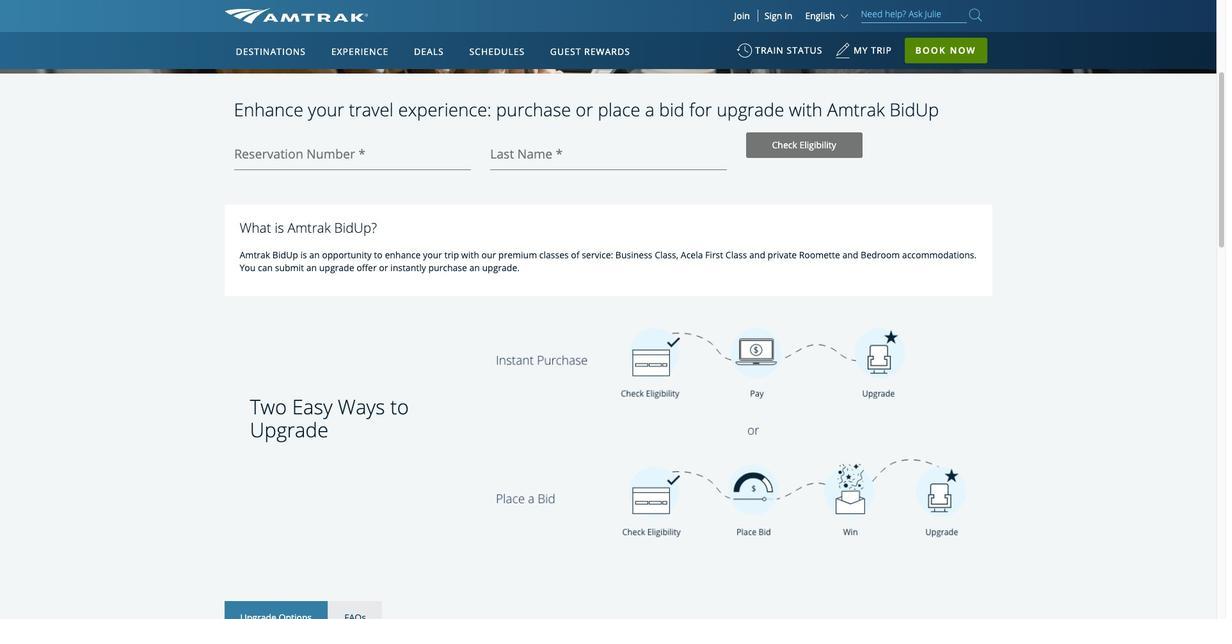 Task type: locate. For each thing, give the bounding box(es) containing it.
experience button
[[326, 34, 394, 70]]

banner
[[0, 0, 1217, 296]]

1 vertical spatial purchase
[[429, 262, 467, 274]]

class,
[[655, 249, 679, 261]]

enhance
[[385, 249, 421, 261]]

sign
[[765, 10, 783, 22]]

sign in button
[[765, 10, 793, 22]]

1 horizontal spatial with
[[789, 97, 823, 122]]

and right class
[[750, 249, 766, 261]]

purchase
[[496, 97, 571, 122], [429, 262, 467, 274]]

1 vertical spatial is
[[301, 249, 307, 261]]

to
[[374, 249, 383, 261], [391, 393, 409, 421]]

list
[[224, 602, 993, 620]]

acela
[[681, 249, 703, 261]]

bidup
[[890, 97, 940, 122], [273, 249, 298, 261]]

0 vertical spatial or
[[576, 97, 594, 122]]

0 horizontal spatial to
[[374, 249, 383, 261]]

with left our
[[462, 249, 480, 261]]

class
[[726, 249, 748, 261]]

0 horizontal spatial with
[[462, 249, 480, 261]]

1 list item from the left
[[224, 602, 329, 620]]

1 horizontal spatial amtrak
[[288, 219, 331, 237]]

in
[[785, 10, 793, 22]]

train
[[756, 44, 784, 56]]

0 horizontal spatial and
[[750, 249, 766, 261]]

2 horizontal spatial amtrak
[[828, 97, 886, 122]]

1 vertical spatial or
[[379, 262, 388, 274]]

1 horizontal spatial bidup
[[890, 97, 940, 122]]

0 vertical spatial is
[[275, 219, 284, 237]]

my
[[854, 44, 869, 56]]

is
[[275, 219, 284, 237], [301, 249, 307, 261]]

english button
[[806, 10, 852, 22]]

guest rewards button
[[545, 34, 636, 70]]

book now button
[[905, 38, 988, 63]]

offer
[[357, 262, 377, 274]]

can
[[258, 262, 273, 274]]

application
[[272, 107, 579, 286]]

0 vertical spatial upgrade
[[717, 97, 785, 122]]

0 vertical spatial bidup
[[890, 97, 940, 122]]

bidup down book
[[890, 97, 940, 122]]

your inside amtrak bidup is an opportunity to enhance your trip with our premium classes of service: business class, acela first class and private roomette and bedroom accommodations. you can submit an upgrade offer or instantly purchase an upgrade.
[[423, 249, 442, 261]]

0 vertical spatial your
[[308, 97, 344, 122]]

0 horizontal spatial amtrak
[[240, 249, 270, 261]]

0 horizontal spatial your
[[308, 97, 344, 122]]

1 horizontal spatial is
[[301, 249, 307, 261]]

place
[[598, 97, 641, 122]]

upgrade
[[250, 416, 329, 444]]

guest
[[551, 45, 582, 58]]

private
[[768, 249, 797, 261]]

list item
[[224, 602, 329, 620], [329, 602, 382, 620]]

1 vertical spatial upgrade
[[319, 262, 354, 274]]

roomette
[[800, 249, 841, 261]]

1 horizontal spatial or
[[576, 97, 594, 122]]

two easy ways to upgrade
[[250, 393, 409, 444]]

1 horizontal spatial to
[[391, 393, 409, 421]]

upgrade
[[717, 97, 785, 122], [319, 262, 354, 274]]

with up check eligibility
[[789, 97, 823, 122]]

your left trip
[[423, 249, 442, 261]]

0 horizontal spatial bidup
[[273, 249, 298, 261]]

two
[[250, 393, 287, 421]]

amtrak bidup is an opportunity to enhance your trip with our premium classes of service: business class, acela first class and private roomette and bedroom accommodations. you can submit an upgrade offer or instantly purchase an upgrade.
[[240, 249, 977, 274]]

amtrak up eligibility
[[828, 97, 886, 122]]

0 vertical spatial purchase
[[496, 97, 571, 122]]

first
[[706, 249, 724, 261]]

schedules
[[470, 45, 525, 58]]

an right submit
[[307, 262, 317, 274]]

your left travel
[[308, 97, 344, 122]]

your
[[308, 97, 344, 122], [423, 249, 442, 261]]

amtrak image
[[224, 8, 368, 24]]

upgrade.
[[483, 262, 520, 274]]

0 horizontal spatial purchase
[[429, 262, 467, 274]]

or left place
[[576, 97, 594, 122]]

for
[[690, 97, 713, 122]]

is up submit
[[301, 249, 307, 261]]

to right ways
[[391, 393, 409, 421]]

amtrak
[[828, 97, 886, 122], [288, 219, 331, 237], [240, 249, 270, 261]]

0 horizontal spatial is
[[275, 219, 284, 237]]

1 vertical spatial bidup
[[273, 249, 298, 261]]

upgrade up check
[[717, 97, 785, 122]]

1 vertical spatial to
[[391, 393, 409, 421]]

1 horizontal spatial and
[[843, 249, 859, 261]]

or right the offer
[[379, 262, 388, 274]]

travel
[[349, 97, 394, 122]]

bidup up submit
[[273, 249, 298, 261]]

is right what
[[275, 219, 284, 237]]

1 and from the left
[[750, 249, 766, 261]]

sign in
[[765, 10, 793, 22]]

1 vertical spatial your
[[423, 249, 442, 261]]

and left bedroom
[[843, 249, 859, 261]]

what
[[240, 219, 271, 237]]

1 vertical spatial with
[[462, 249, 480, 261]]

0 horizontal spatial or
[[379, 262, 388, 274]]

easy
[[292, 393, 333, 421]]

bidup?
[[334, 219, 377, 237]]

is inside amtrak bidup is an opportunity to enhance your trip with our premium classes of service: business class, acela first class and private roomette and bedroom accommodations. you can submit an upgrade offer or instantly purchase an upgrade.
[[301, 249, 307, 261]]

amtrak up submit
[[288, 219, 331, 237]]

and
[[750, 249, 766, 261], [843, 249, 859, 261]]

book now
[[916, 44, 977, 56]]

amtrak up you
[[240, 249, 270, 261]]

upgrade down 'opportunity'
[[319, 262, 354, 274]]

Reservation Number field
[[234, 148, 471, 165]]

with
[[789, 97, 823, 122], [462, 249, 480, 261]]

trip
[[445, 249, 459, 261]]

1 horizontal spatial purchase
[[496, 97, 571, 122]]

to up the offer
[[374, 249, 383, 261]]

an
[[309, 249, 320, 261], [307, 262, 317, 274], [470, 262, 480, 274]]

amtrak inside amtrak bidup is an opportunity to enhance your trip with our premium classes of service: business class, acela first class and private roomette and bedroom accommodations. you can submit an upgrade offer or instantly purchase an upgrade.
[[240, 249, 270, 261]]

2 vertical spatial amtrak
[[240, 249, 270, 261]]

trip
[[872, 44, 893, 56]]

or
[[576, 97, 594, 122], [379, 262, 388, 274]]

bidup inside amtrak bidup is an opportunity to enhance your trip with our premium classes of service: business class, acela first class and private roomette and bedroom accommodations. you can submit an upgrade offer or instantly purchase an upgrade.
[[273, 249, 298, 261]]

book
[[916, 44, 947, 56]]

0 vertical spatial to
[[374, 249, 383, 261]]

banner containing join
[[0, 0, 1217, 296]]

0 vertical spatial with
[[789, 97, 823, 122]]

with inside amtrak bidup is an opportunity to enhance your trip with our premium classes of service: business class, acela first class and private roomette and bedroom accommodations. you can submit an upgrade offer or instantly purchase an upgrade.
[[462, 249, 480, 261]]

1 horizontal spatial your
[[423, 249, 442, 261]]

0 horizontal spatial upgrade
[[319, 262, 354, 274]]



Task type: vqa. For each thing, say whether or not it's contained in the screenshot.
the bottommost Centrale
no



Task type: describe. For each thing, give the bounding box(es) containing it.
0 vertical spatial amtrak
[[828, 97, 886, 122]]

our
[[482, 249, 496, 261]]

1 horizontal spatial upgrade
[[717, 97, 785, 122]]

what is amtrak bidup?
[[240, 219, 377, 237]]

2 list item from the left
[[329, 602, 382, 620]]

instantly
[[391, 262, 426, 274]]

regions map image
[[272, 107, 579, 286]]

now
[[951, 44, 977, 56]]

a
[[645, 97, 655, 122]]

premium
[[499, 249, 537, 261]]

my trip
[[854, 44, 893, 56]]

join button
[[727, 10, 759, 22]]

check eligibility button
[[746, 133, 863, 158]]

destinations
[[236, 45, 306, 58]]

opportunity
[[322, 249, 372, 261]]

eligibility
[[800, 139, 837, 151]]

status
[[787, 44, 823, 56]]

train status link
[[737, 38, 823, 70]]

you
[[240, 262, 256, 274]]

Last Name field
[[490, 148, 727, 165]]

an left upgrade.
[[470, 262, 480, 274]]

of
[[571, 249, 580, 261]]

enhance
[[234, 97, 304, 122]]

bedroom
[[861, 249, 901, 261]]

my trip button
[[836, 38, 893, 70]]

accommodations.
[[903, 249, 977, 261]]

check
[[773, 139, 798, 151]]

Please enter your search item search field
[[862, 6, 967, 23]]

submit
[[275, 262, 304, 274]]

business
[[616, 249, 653, 261]]

bid
[[660, 97, 685, 122]]

service:
[[582, 249, 614, 261]]

2 and from the left
[[843, 249, 859, 261]]

purchase inside amtrak bidup is an opportunity to enhance your trip with our premium classes of service: business class, acela first class and private roomette and bedroom accommodations. you can submit an upgrade offer or instantly purchase an upgrade.
[[429, 262, 467, 274]]

destinations button
[[231, 34, 311, 70]]

1 vertical spatial amtrak
[[288, 219, 331, 237]]

check eligibility
[[773, 139, 837, 151]]

application inside banner
[[272, 107, 579, 286]]

an down what is amtrak bidup?
[[309, 249, 320, 261]]

guest rewards
[[551, 45, 631, 58]]

upgrade inside amtrak bidup is an opportunity to enhance your trip with our premium classes of service: business class, acela first class and private roomette and bedroom accommodations. you can submit an upgrade offer or instantly purchase an upgrade.
[[319, 262, 354, 274]]

experience
[[332, 45, 389, 58]]

ways
[[338, 393, 385, 421]]

schedules link
[[465, 32, 530, 69]]

train status
[[756, 44, 823, 56]]

to inside amtrak bidup is an opportunity to enhance your trip with our premium classes of service: business class, acela first class and private roomette and bedroom accommodations. you can submit an upgrade offer or instantly purchase an upgrade.
[[374, 249, 383, 261]]

classes
[[540, 249, 569, 261]]

deals
[[414, 45, 444, 58]]

or inside amtrak bidup is an opportunity to enhance your trip with our premium classes of service: business class, acela first class and private roomette and bedroom accommodations. you can submit an upgrade offer or instantly purchase an upgrade.
[[379, 262, 388, 274]]

join
[[735, 10, 750, 22]]

deals button
[[409, 34, 449, 70]]

english
[[806, 10, 836, 22]]

experience:
[[398, 97, 492, 122]]

rewards
[[585, 45, 631, 58]]

to inside two easy ways to upgrade
[[391, 393, 409, 421]]

search icon image
[[970, 6, 983, 24]]

enhance your travel experience: purchase or place a bid for upgrade with amtrak bidup
[[234, 97, 940, 122]]



